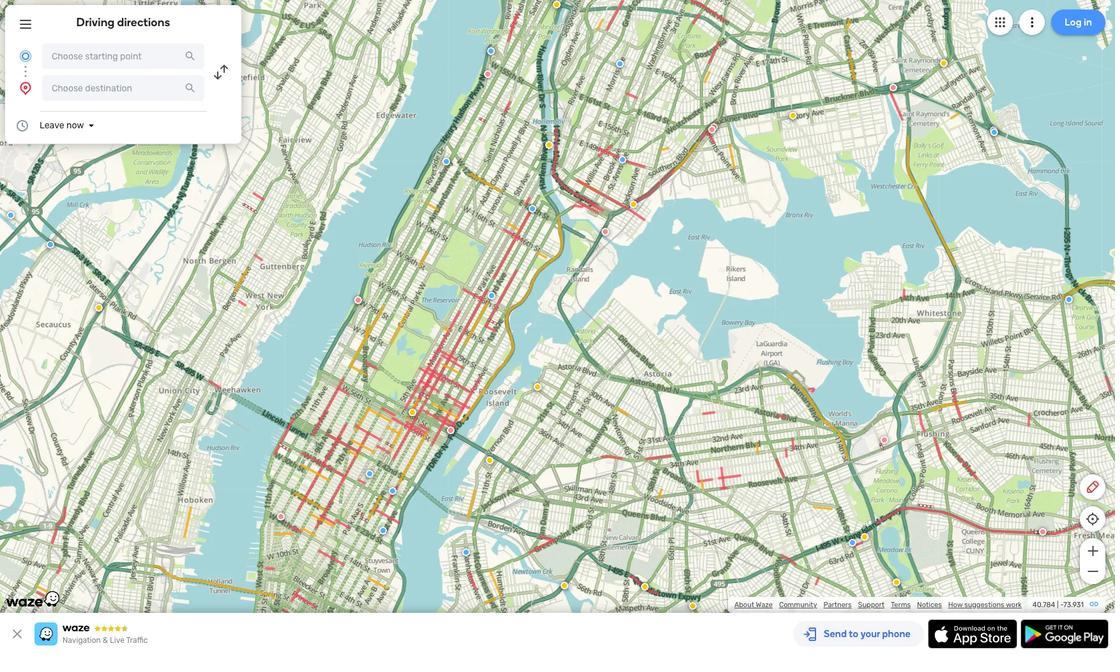 Task type: vqa. For each thing, say whether or not it's contained in the screenshot.
39.051 | -123.803
no



Task type: locate. For each thing, give the bounding box(es) containing it.
x image
[[10, 627, 25, 642]]

road closed image
[[709, 126, 716, 134], [602, 228, 610, 236], [355, 297, 362, 304], [447, 427, 455, 435], [881, 437, 889, 444], [277, 513, 285, 521]]

partners
[[824, 601, 852, 610]]

road closed image
[[484, 70, 492, 78], [890, 84, 898, 91], [711, 123, 718, 131], [1040, 529, 1047, 536]]

40.784
[[1033, 601, 1056, 610]]

|
[[1058, 601, 1059, 610]]

support
[[859, 601, 885, 610]]

driving directions
[[76, 15, 170, 29]]

hazard image
[[790, 112, 798, 120], [546, 141, 553, 149], [630, 201, 638, 208], [409, 409, 417, 417], [486, 457, 494, 465], [893, 579, 901, 587]]

hazard image
[[553, 1, 561, 8], [941, 60, 948, 67], [95, 304, 103, 312], [534, 384, 542, 391], [861, 534, 869, 541], [561, 582, 569, 590], [642, 584, 649, 591], [689, 603, 697, 610]]

Choose starting point text field
[[42, 43, 205, 69]]

terms
[[892, 601, 911, 610]]

navigation
[[63, 637, 101, 646]]

73.931
[[1064, 601, 1085, 610]]

&
[[103, 637, 108, 646]]

support link
[[859, 601, 885, 610]]

now
[[66, 120, 84, 131]]

40.784 | -73.931
[[1033, 601, 1085, 610]]

police image
[[488, 47, 495, 55], [617, 60, 624, 68], [991, 127, 998, 134], [529, 205, 537, 213], [47, 241, 54, 249], [380, 527, 387, 535]]

navigation & live traffic
[[63, 637, 148, 646]]

police image
[[991, 129, 999, 136], [619, 156, 627, 164], [443, 158, 450, 166], [7, 212, 15, 219], [488, 292, 496, 300], [1066, 296, 1074, 304], [366, 470, 374, 478], [389, 488, 397, 495], [849, 539, 857, 547], [463, 549, 470, 557]]

zoom out image
[[1086, 564, 1102, 580]]

pencil image
[[1086, 480, 1101, 495]]

zoom in image
[[1086, 544, 1102, 559]]

current location image
[[18, 49, 33, 64]]

partners link
[[824, 601, 852, 610]]

waze
[[756, 601, 773, 610]]

leave now
[[40, 120, 84, 131]]

how
[[949, 601, 963, 610]]



Task type: describe. For each thing, give the bounding box(es) containing it.
about waze community partners support terms notices how suggestions work
[[735, 601, 1023, 610]]

-
[[1061, 601, 1064, 610]]

live
[[110, 637, 125, 646]]

community link
[[780, 601, 818, 610]]

community
[[780, 601, 818, 610]]

work
[[1007, 601, 1023, 610]]

leave
[[40, 120, 64, 131]]

directions
[[117, 15, 170, 29]]

about
[[735, 601, 755, 610]]

how suggestions work link
[[949, 601, 1023, 610]]

notices
[[918, 601, 943, 610]]

location image
[[18, 81, 33, 96]]

notices link
[[918, 601, 943, 610]]

Choose destination text field
[[42, 75, 205, 101]]

driving
[[76, 15, 115, 29]]

terms link
[[892, 601, 911, 610]]

suggestions
[[965, 601, 1005, 610]]

traffic
[[126, 637, 148, 646]]

clock image
[[15, 118, 30, 134]]

about waze link
[[735, 601, 773, 610]]

link image
[[1090, 600, 1100, 610]]



